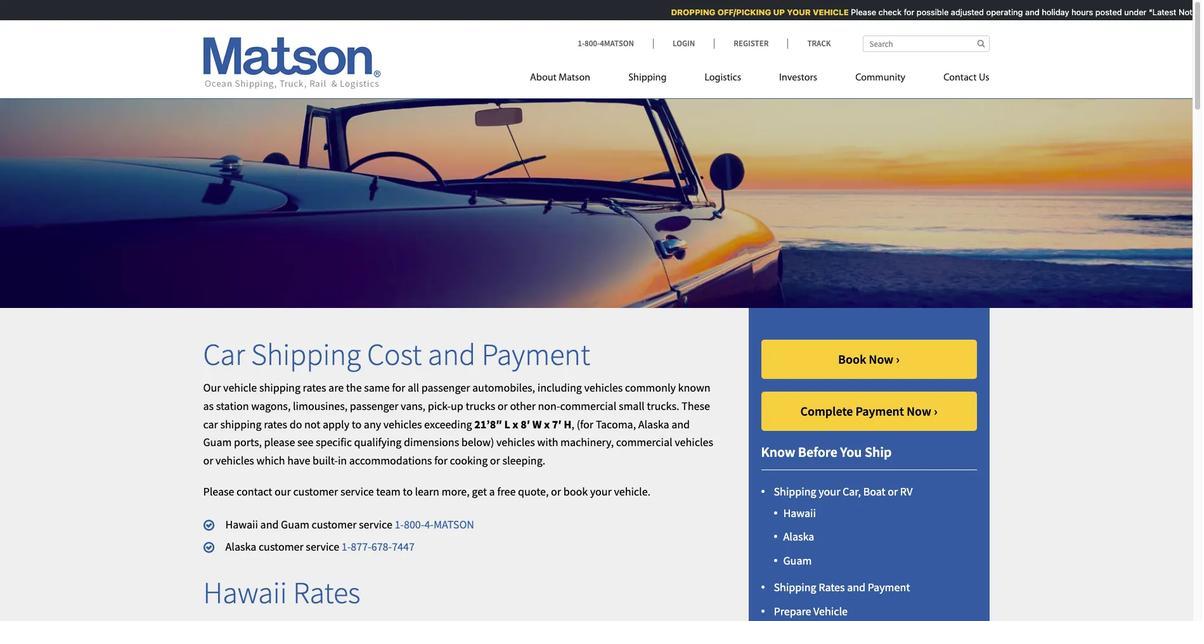 Task type: vqa. For each thing, say whether or not it's contained in the screenshot.
800- to the right
yes



Task type: describe. For each thing, give the bounding box(es) containing it.
about
[[530, 73, 557, 83]]

about matson
[[530, 73, 590, 83]]

1-800-4matson
[[578, 38, 634, 49]]

non-
[[538, 399, 560, 413]]

877-
[[351, 539, 371, 554]]

exceeding
[[424, 417, 472, 432]]

our
[[203, 381, 221, 395]]

all
[[408, 381, 419, 395]]

in
[[338, 454, 347, 468]]

know before you ship
[[761, 443, 892, 461]]

your
[[782, 7, 806, 17]]

and up "our vehicle shipping rates are the same for all passenger automobiles, including vehicles commonly known as station wagons, limousines, passenger vans, pick-up trucks or other non-commercial small trucks. these car shipping rates do not apply to any vehicles exceeding"
[[428, 335, 476, 373]]

guam inside know before you ship section
[[783, 554, 812, 568]]

logistics link
[[686, 67, 760, 93]]

known
[[678, 381, 711, 395]]

0 horizontal spatial your
[[590, 485, 612, 499]]

operating
[[982, 7, 1018, 17]]

and left holiday on the top right of the page
[[1021, 7, 1035, 17]]

vehicle
[[808, 7, 844, 17]]

dropping off/picking up your vehicle please check for possible adjusted operating and holiday hours posted under "latest notifica
[[666, 7, 1202, 17]]

service for 1-
[[359, 517, 392, 532]]

now › inside complete payment now › link
[[907, 403, 938, 419]]

w
[[533, 417, 542, 432]]

vehicle.
[[614, 485, 651, 499]]

or left book
[[551, 485, 561, 499]]

check
[[874, 7, 897, 17]]

book
[[564, 485, 588, 499]]

dropping
[[666, 7, 711, 17]]

1 vertical spatial please
[[203, 485, 234, 499]]

or inside section
[[888, 484, 898, 499]]

for for possible
[[899, 7, 910, 17]]

shipping up are
[[251, 335, 361, 373]]

specific
[[316, 435, 352, 450]]

know before you ship section
[[733, 308, 1005, 621]]

shipping for shipping your car, boat or rv
[[774, 484, 817, 499]]

2 vertical spatial service
[[306, 539, 339, 554]]

logistics
[[705, 73, 741, 83]]

commercial inside , (for tacoma, alaska and guam ports, please see specific qualifying dimensions below) vehicles with machinery, commercial vehicles or vehicles which have built-in accommodations for cooking or sleeping.
[[616, 435, 673, 450]]

alaska link
[[783, 530, 814, 544]]

shipping your car, boat or rv link
[[774, 484, 913, 499]]

hawaii rates
[[203, 574, 361, 612]]

please contact our customer service team to learn more, get a free quote, or book your vehicle.
[[203, 485, 651, 499]]

0 vertical spatial passenger
[[422, 381, 470, 395]]

community link
[[837, 67, 925, 93]]

now › inside book now › link
[[869, 351, 900, 367]]

1 vertical spatial shipping
[[220, 417, 262, 432]]

matson
[[559, 73, 590, 83]]

or down 'below)'
[[490, 454, 500, 468]]

get
[[472, 485, 487, 499]]

below)
[[462, 435, 494, 450]]

for for all
[[392, 381, 405, 395]]

including
[[538, 381, 582, 395]]

2 horizontal spatial 1-
[[578, 38, 585, 49]]

before
[[798, 443, 838, 461]]

2 vertical spatial customer
[[259, 539, 304, 554]]

please
[[264, 435, 295, 450]]

login
[[673, 38, 695, 49]]

contact
[[944, 73, 977, 83]]

shipping link
[[609, 67, 686, 93]]

tacoma,
[[596, 417, 636, 432]]

0 vertical spatial 800-
[[585, 38, 600, 49]]

you
[[840, 443, 862, 461]]

(for
[[577, 417, 594, 432]]

apply
[[323, 417, 349, 432]]

,
[[572, 417, 574, 432]]

to inside "our vehicle shipping rates are the same for all passenger automobiles, including vehicles commonly known as station wagons, limousines, passenger vans, pick-up trucks or other non-commercial small trucks. these car shipping rates do not apply to any vehicles exceeding"
[[352, 417, 362, 432]]

alaska for alaska
[[783, 530, 814, 544]]

prepare vehicle link
[[774, 604, 848, 619]]

hawaii link
[[783, 506, 816, 520]]

dimensions
[[404, 435, 459, 450]]

holiday
[[1037, 7, 1065, 17]]

vehicles up small
[[584, 381, 623, 395]]

7′
[[552, 417, 562, 432]]

shipping for shipping rates and payment
[[774, 580, 817, 595]]

0 horizontal spatial 800-
[[404, 517, 424, 532]]

our vehicle shipping rates are the same for all passenger automobiles, including vehicles commonly known as station wagons, limousines, passenger vans, pick-up trucks or other non-commercial small trucks. these car shipping rates do not apply to any vehicles exceeding
[[203, 381, 711, 432]]

any
[[364, 417, 381, 432]]

and down our
[[260, 517, 279, 532]]

trucks
[[466, 399, 495, 413]]

qualifying
[[354, 435, 402, 450]]

service for team
[[340, 485, 374, 499]]

login link
[[653, 38, 714, 49]]

rates for hawaii
[[293, 574, 361, 612]]

complete
[[801, 403, 853, 419]]

21'8″ l x 8′ w x 7′ h
[[475, 417, 572, 432]]

1 vertical spatial payment
[[856, 403, 904, 419]]

your inside know before you ship section
[[819, 484, 840, 499]]

accommodations
[[349, 454, 432, 468]]

know
[[761, 443, 795, 461]]

book now ›
[[838, 351, 900, 367]]

shipping for shipping
[[629, 73, 667, 83]]

1 x from the left
[[513, 417, 518, 432]]

car,
[[843, 484, 861, 499]]

do
[[290, 417, 302, 432]]

7447
[[392, 539, 415, 554]]

shipping rates and payment
[[774, 580, 910, 595]]

machinery,
[[561, 435, 614, 450]]

4matson
[[600, 38, 634, 49]]

free
[[497, 485, 516, 499]]

boat
[[863, 484, 886, 499]]

other
[[510, 399, 536, 413]]

see
[[297, 435, 313, 450]]

h
[[564, 417, 572, 432]]

2 x from the left
[[544, 417, 550, 432]]

vehicles down these
[[675, 435, 713, 450]]

a
[[489, 485, 495, 499]]

0 vertical spatial shipping
[[259, 381, 301, 395]]

hawaii for hawaii rates
[[203, 574, 287, 612]]

ship
[[865, 443, 892, 461]]

register
[[734, 38, 769, 49]]



Task type: locate. For each thing, give the bounding box(es) containing it.
alaska down the hawaii link
[[783, 530, 814, 544]]

passenger up pick-
[[422, 381, 470, 395]]

and down these
[[672, 417, 690, 432]]

alaska customer service 1-877-678-7447
[[225, 539, 415, 554]]

1 horizontal spatial alaska
[[638, 417, 669, 432]]

1 vertical spatial 1-
[[395, 517, 404, 532]]

rv
[[900, 484, 913, 499]]

4-
[[424, 517, 434, 532]]

1 vertical spatial commercial
[[616, 435, 673, 450]]

8′
[[521, 417, 530, 432]]

service up 1-877-678-7447 link
[[359, 517, 392, 532]]

quote,
[[518, 485, 549, 499]]

0 vertical spatial payment
[[482, 335, 590, 373]]

hawaii
[[783, 506, 816, 520], [225, 517, 258, 532], [203, 574, 287, 612]]

commercial inside "our vehicle shipping rates are the same for all passenger automobiles, including vehicles commonly known as station wagons, limousines, passenger vans, pick-up trucks or other non-commercial small trucks. these car shipping rates do not apply to any vehicles exceeding"
[[560, 399, 617, 413]]

1 horizontal spatial guam
[[281, 517, 309, 532]]

1 vertical spatial to
[[403, 485, 413, 499]]

vehicle
[[814, 604, 848, 619]]

your
[[819, 484, 840, 499], [590, 485, 612, 499]]

ports,
[[234, 435, 262, 450]]

for left all
[[392, 381, 405, 395]]

0 vertical spatial now ›
[[869, 351, 900, 367]]

vehicles down 21'8″ l x 8′ w x 7′ h
[[496, 435, 535, 450]]

or
[[498, 399, 508, 413], [203, 454, 213, 468], [490, 454, 500, 468], [888, 484, 898, 499], [551, 485, 561, 499]]

cooking
[[450, 454, 488, 468]]

0 vertical spatial guam
[[203, 435, 232, 450]]

customer up hawaii rates
[[259, 539, 304, 554]]

guam
[[203, 435, 232, 450], [281, 517, 309, 532], [783, 554, 812, 568]]

for down dimensions
[[434, 454, 448, 468]]

to left any
[[352, 417, 362, 432]]

please left check
[[846, 7, 872, 17]]

1 horizontal spatial rates
[[819, 580, 845, 595]]

for inside "our vehicle shipping rates are the same for all passenger automobiles, including vehicles commonly known as station wagons, limousines, passenger vans, pick-up trucks or other non-commercial small trucks. these car shipping rates do not apply to any vehicles exceeding"
[[392, 381, 405, 395]]

same
[[364, 381, 390, 395]]

commercial down tacoma,
[[616, 435, 673, 450]]

commercial up (for
[[560, 399, 617, 413]]

hawaii and guam customer service 1-800-4-matson
[[225, 517, 474, 532]]

shipping
[[629, 73, 667, 83], [251, 335, 361, 373], [774, 484, 817, 499], [774, 580, 817, 595]]

alaska down contact
[[225, 539, 256, 554]]

1 horizontal spatial x
[[544, 417, 550, 432]]

guam down alaska link
[[783, 554, 812, 568]]

complete payment now › link
[[761, 392, 977, 431]]

pick-
[[428, 399, 451, 413]]

matson
[[434, 517, 474, 532]]

2 vertical spatial for
[[434, 454, 448, 468]]

1 vertical spatial 800-
[[404, 517, 424, 532]]

about matson link
[[530, 67, 609, 93]]

1 vertical spatial for
[[392, 381, 405, 395]]

adjusted
[[946, 7, 979, 17]]

2 vertical spatial guam
[[783, 554, 812, 568]]

2 horizontal spatial for
[[899, 7, 910, 17]]

vehicles down vans,
[[384, 417, 422, 432]]

None search field
[[863, 36, 990, 52]]

customer for guam
[[312, 517, 357, 532]]

0 vertical spatial to
[[352, 417, 362, 432]]

0 vertical spatial 1-
[[578, 38, 585, 49]]

customer up alaska customer service 1-877-678-7447
[[312, 517, 357, 532]]

the
[[346, 381, 362, 395]]

posted
[[1091, 7, 1117, 17]]

rates up the "please"
[[264, 417, 287, 432]]

1 horizontal spatial for
[[434, 454, 448, 468]]

shipping your car, boat or rv
[[774, 484, 913, 499]]

800-
[[585, 38, 600, 49], [404, 517, 424, 532]]

vehicles
[[584, 381, 623, 395], [384, 417, 422, 432], [496, 435, 535, 450], [675, 435, 713, 450], [216, 454, 254, 468]]

community
[[856, 73, 906, 83]]

x right w
[[544, 417, 550, 432]]

1-
[[578, 38, 585, 49], [395, 517, 404, 532], [342, 539, 351, 554]]

1 horizontal spatial 1-
[[395, 517, 404, 532]]

book now › link
[[761, 340, 977, 379]]

trucks.
[[647, 399, 679, 413]]

contact us link
[[925, 67, 990, 93]]

service left the "team"
[[340, 485, 374, 499]]

0 horizontal spatial rates
[[293, 574, 361, 612]]

shipping up the hawaii link
[[774, 484, 817, 499]]

sleeping.
[[502, 454, 546, 468]]

1 horizontal spatial 800-
[[585, 38, 600, 49]]

0 vertical spatial service
[[340, 485, 374, 499]]

built-
[[313, 454, 338, 468]]

and inside know before you ship section
[[847, 580, 866, 595]]

rates down alaska customer service 1-877-678-7447
[[293, 574, 361, 612]]

car shipping cost and payment
[[203, 335, 590, 373]]

rates up vehicle
[[819, 580, 845, 595]]

0 vertical spatial please
[[846, 7, 872, 17]]

for inside , (for tacoma, alaska and guam ports, please see specific qualifying dimensions below) vehicles with machinery, commercial vehicles or vehicles which have built-in accommodations for cooking or sleeping.
[[434, 454, 448, 468]]

and up vehicle
[[847, 580, 866, 595]]

and inside , (for tacoma, alaska and guam ports, please see specific qualifying dimensions below) vehicles with machinery, commercial vehicles or vehicles which have built-in accommodations for cooking or sleeping.
[[672, 417, 690, 432]]

please left contact
[[203, 485, 234, 499]]

0 vertical spatial commercial
[[560, 399, 617, 413]]

and
[[1021, 7, 1035, 17], [428, 335, 476, 373], [672, 417, 690, 432], [260, 517, 279, 532], [847, 580, 866, 595]]

0 horizontal spatial x
[[513, 417, 518, 432]]

track
[[808, 38, 831, 49]]

or left rv
[[888, 484, 898, 499]]

customer for our
[[293, 485, 338, 499]]

alaska inside know before you ship section
[[783, 530, 814, 544]]

vans,
[[401, 399, 426, 413]]

team
[[376, 485, 401, 499]]

for right check
[[899, 7, 910, 17]]

shipping down 4matson
[[629, 73, 667, 83]]

0 horizontal spatial to
[[352, 417, 362, 432]]

1 vertical spatial service
[[359, 517, 392, 532]]

alaska inside , (for tacoma, alaska and guam ports, please see specific qualifying dimensions below) vehicles with machinery, commercial vehicles or vehicles which have built-in accommodations for cooking or sleeping.
[[638, 417, 669, 432]]

automobiles,
[[472, 381, 535, 395]]

1 vertical spatial passenger
[[350, 399, 399, 413]]

guam down car
[[203, 435, 232, 450]]

complete payment now ›
[[801, 403, 938, 419]]

1 vertical spatial guam
[[281, 517, 309, 532]]

1 vertical spatial rates
[[264, 417, 287, 432]]

, (for tacoma, alaska and guam ports, please see specific qualifying dimensions below) vehicles with machinery, commercial vehicles or vehicles which have built-in accommodations for cooking or sleeping.
[[203, 417, 713, 468]]

1- up the 7447
[[395, 517, 404, 532]]

vehicle
[[223, 381, 257, 395]]

0 horizontal spatial 1-
[[342, 539, 351, 554]]

notifica
[[1174, 7, 1202, 17]]

to left learn
[[403, 485, 413, 499]]

guam up alaska customer service 1-877-678-7447
[[281, 517, 309, 532]]

possible
[[912, 7, 944, 17]]

investors
[[779, 73, 817, 83]]

2 vertical spatial 1-
[[342, 539, 351, 554]]

payment
[[482, 335, 590, 373], [856, 403, 904, 419], [868, 580, 910, 595]]

0 horizontal spatial alaska
[[225, 539, 256, 554]]

0 horizontal spatial now ›
[[869, 351, 900, 367]]

1 horizontal spatial please
[[846, 7, 872, 17]]

0 vertical spatial rates
[[303, 381, 326, 395]]

wagons,
[[251, 399, 291, 413]]

1 vertical spatial customer
[[312, 517, 357, 532]]

hawaii for hawaii
[[783, 506, 816, 520]]

1 horizontal spatial rates
[[303, 381, 326, 395]]

alaska for alaska customer service 1-877-678-7447
[[225, 539, 256, 554]]

or down car
[[203, 454, 213, 468]]

hawaii inside know before you ship section
[[783, 506, 816, 520]]

or inside "our vehicle shipping rates are the same for all passenger automobiles, including vehicles commonly known as station wagons, limousines, passenger vans, pick-up trucks or other non-commercial small trucks. these car shipping rates do not apply to any vehicles exceeding"
[[498, 399, 508, 413]]

shipping up prepare
[[774, 580, 817, 595]]

passenger up any
[[350, 399, 399, 413]]

cost
[[367, 335, 422, 373]]

2 horizontal spatial alaska
[[783, 530, 814, 544]]

x
[[513, 417, 518, 432], [544, 417, 550, 432]]

1 horizontal spatial your
[[819, 484, 840, 499]]

1 horizontal spatial to
[[403, 485, 413, 499]]

rates for shipping
[[819, 580, 845, 595]]

800- up matson
[[585, 38, 600, 49]]

prepare vehicle
[[774, 604, 848, 619]]

are
[[329, 381, 344, 395]]

0 horizontal spatial please
[[203, 485, 234, 499]]

0 horizontal spatial guam
[[203, 435, 232, 450]]

your left car,
[[819, 484, 840, 499]]

customer
[[293, 485, 338, 499], [312, 517, 357, 532], [259, 539, 304, 554]]

678-
[[371, 539, 392, 554]]

0 horizontal spatial rates
[[264, 417, 287, 432]]

shipping inside shipping link
[[629, 73, 667, 83]]

car shipped by matson to hawaii at beach during sunset. image
[[0, 79, 1193, 308]]

shipping up wagons,
[[259, 381, 301, 395]]

search image
[[977, 39, 985, 48]]

0 vertical spatial for
[[899, 7, 910, 17]]

800- up the 7447
[[404, 517, 424, 532]]

which
[[256, 454, 285, 468]]

or down automobiles,
[[498, 399, 508, 413]]

with
[[537, 435, 558, 450]]

your right book
[[590, 485, 612, 499]]

rates inside know before you ship section
[[819, 580, 845, 595]]

contact
[[237, 485, 272, 499]]

learn
[[415, 485, 439, 499]]

guam link
[[783, 554, 812, 568]]

1 vertical spatial now ›
[[907, 403, 938, 419]]

now ›
[[869, 351, 900, 367], [907, 403, 938, 419]]

shipping up ports, at the bottom left
[[220, 417, 262, 432]]

our
[[275, 485, 291, 499]]

contact us
[[944, 73, 990, 83]]

not
[[304, 417, 321, 432]]

car
[[203, 335, 245, 373]]

shipping rates and payment link
[[774, 580, 910, 595]]

x right l
[[513, 417, 518, 432]]

track link
[[788, 38, 831, 49]]

service down the 'hawaii and guam customer service 1-800-4-matson'
[[306, 539, 339, 554]]

Search search field
[[863, 36, 990, 52]]

1-877-678-7447 link
[[342, 539, 415, 554]]

1- down the 'hawaii and guam customer service 1-800-4-matson'
[[342, 539, 351, 554]]

0 vertical spatial customer
[[293, 485, 338, 499]]

up
[[451, 399, 463, 413]]

guam inside , (for tacoma, alaska and guam ports, please see specific qualifying dimensions below) vehicles with machinery, commercial vehicles or vehicles which have built-in accommodations for cooking or sleeping.
[[203, 435, 232, 450]]

alaska down trucks.
[[638, 417, 669, 432]]

off/picking
[[713, 7, 766, 17]]

book
[[838, 351, 866, 367]]

"latest
[[1144, 7, 1172, 17]]

vehicles down ports, at the bottom left
[[216, 454, 254, 468]]

1 horizontal spatial passenger
[[422, 381, 470, 395]]

2 horizontal spatial guam
[[783, 554, 812, 568]]

top menu navigation
[[530, 67, 990, 93]]

0 horizontal spatial for
[[392, 381, 405, 395]]

1- up matson
[[578, 38, 585, 49]]

0 horizontal spatial passenger
[[350, 399, 399, 413]]

customer down built-
[[293, 485, 338, 499]]

alaska
[[638, 417, 669, 432], [783, 530, 814, 544], [225, 539, 256, 554]]

prepare
[[774, 604, 811, 619]]

1 horizontal spatial now ›
[[907, 403, 938, 419]]

blue matson logo with ocean, shipping, truck, rail and logistics written beneath it. image
[[203, 37, 381, 89]]

hawaii for hawaii and guam customer service 1-800-4-matson
[[225, 517, 258, 532]]

rates up limousines,
[[303, 381, 326, 395]]

2 vertical spatial payment
[[868, 580, 910, 595]]

limousines,
[[293, 399, 348, 413]]

up
[[769, 7, 780, 17]]



